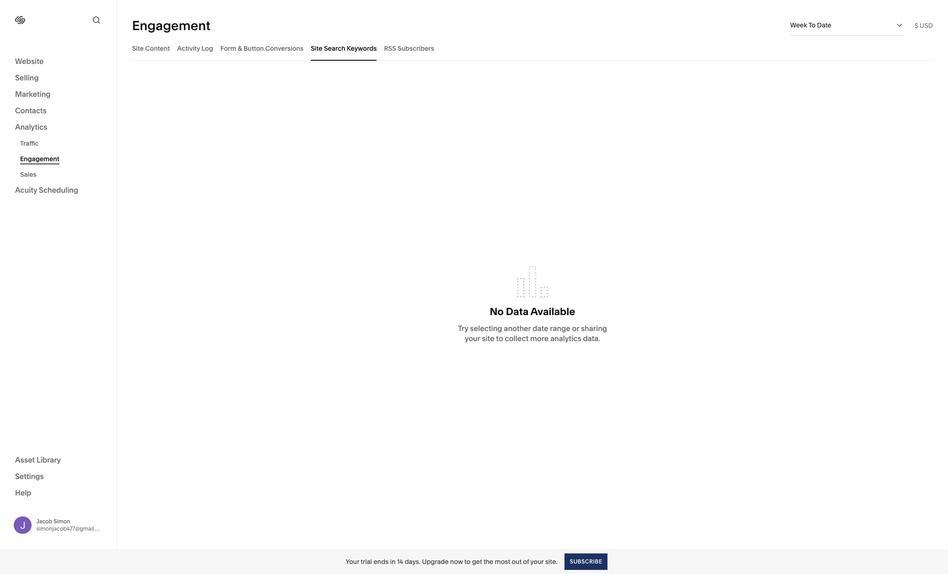 Task type: describe. For each thing, give the bounding box(es) containing it.
asset library
[[15, 456, 61, 465]]

upgrade
[[422, 558, 449, 566]]

website
[[15, 57, 44, 66]]

range
[[550, 324, 571, 333]]

data
[[506, 306, 529, 318]]

week to date button
[[790, 15, 905, 35]]

traffic link
[[20, 136, 107, 151]]

activity
[[177, 44, 200, 52]]

site search keywords
[[311, 44, 377, 52]]

site for site content
[[132, 44, 144, 52]]

site content button
[[132, 36, 170, 61]]

site.
[[545, 558, 558, 566]]

simon
[[54, 518, 70, 525]]

scheduling
[[39, 186, 78, 195]]

no data available
[[490, 306, 575, 318]]

acuity
[[15, 186, 37, 195]]

rss subscribers button
[[384, 36, 434, 61]]

sales link
[[20, 167, 107, 182]]

week to date
[[790, 21, 832, 29]]

most
[[495, 558, 510, 566]]

$
[[915, 21, 918, 29]]

subscribe button
[[565, 554, 608, 570]]

or
[[572, 324, 579, 333]]

site for site search keywords
[[311, 44, 323, 52]]

data.
[[583, 334, 600, 343]]

days.
[[405, 558, 421, 566]]

ends
[[374, 558, 389, 566]]

1 horizontal spatial engagement
[[132, 18, 210, 33]]

keywords
[[347, 44, 377, 52]]

$ usd
[[915, 21, 933, 29]]

selling
[[15, 73, 39, 82]]

rss
[[384, 44, 396, 52]]

your trial ends in 14 days. upgrade now to get the most out of your site.
[[346, 558, 558, 566]]

marketing
[[15, 90, 51, 99]]

form
[[220, 44, 236, 52]]

try selecting another date range or sharing your site to collect more analytics data.
[[458, 324, 607, 343]]

sharing
[[581, 324, 607, 333]]

activity log
[[177, 44, 213, 52]]

try
[[458, 324, 468, 333]]

site
[[482, 334, 495, 343]]

asset library link
[[15, 455, 102, 466]]

marketing link
[[15, 89, 102, 100]]

acuity scheduling
[[15, 186, 78, 195]]

analytics
[[550, 334, 581, 343]]

usd
[[920, 21, 933, 29]]

log
[[202, 44, 213, 52]]

collect
[[505, 334, 529, 343]]

week
[[790, 21, 807, 29]]

settings
[[15, 472, 44, 481]]

button
[[244, 44, 264, 52]]

14
[[397, 558, 403, 566]]

in
[[390, 558, 396, 566]]

of
[[523, 558, 529, 566]]



Task type: locate. For each thing, give the bounding box(es) containing it.
form & button conversions
[[220, 44, 304, 52]]

traffic
[[20, 139, 39, 148]]

available
[[531, 306, 575, 318]]

site content
[[132, 44, 170, 52]]

your right the 'of'
[[531, 558, 544, 566]]

activity log button
[[177, 36, 213, 61]]

1 vertical spatial engagement
[[20, 155, 59, 163]]

content
[[145, 44, 170, 52]]

to right site
[[496, 334, 503, 343]]

your
[[346, 558, 359, 566]]

analytics
[[15, 123, 47, 132]]

1 horizontal spatial site
[[311, 44, 323, 52]]

site
[[132, 44, 144, 52], [311, 44, 323, 52]]

jacob
[[36, 518, 52, 525]]

settings link
[[15, 472, 102, 483]]

2 site from the left
[[311, 44, 323, 52]]

site search keywords button
[[311, 36, 377, 61]]

0 horizontal spatial engagement
[[20, 155, 59, 163]]

more
[[530, 334, 549, 343]]

simonjacob477@gmail.com
[[36, 526, 107, 533]]

engagement
[[132, 18, 210, 33], [20, 155, 59, 163]]

contacts link
[[15, 106, 102, 117]]

subscribers
[[398, 44, 434, 52]]

another
[[504, 324, 531, 333]]

jacob simon simonjacob477@gmail.com
[[36, 518, 107, 533]]

website link
[[15, 56, 102, 67]]

1 horizontal spatial to
[[496, 334, 503, 343]]

site left search
[[311, 44, 323, 52]]

tab list
[[132, 36, 933, 61]]

now
[[450, 558, 463, 566]]

date
[[817, 21, 832, 29]]

your down try
[[465, 334, 480, 343]]

site inside button
[[132, 44, 144, 52]]

to left 'get'
[[465, 558, 471, 566]]

asset
[[15, 456, 35, 465]]

library
[[37, 456, 61, 465]]

selling link
[[15, 73, 102, 84]]

your inside try selecting another date range or sharing your site to collect more analytics data.
[[465, 334, 480, 343]]

date
[[533, 324, 548, 333]]

0 vertical spatial to
[[496, 334, 503, 343]]

conversions
[[265, 44, 304, 52]]

&
[[238, 44, 242, 52]]

subscribe
[[570, 559, 603, 565]]

to
[[809, 21, 816, 29]]

no
[[490, 306, 504, 318]]

selecting
[[470, 324, 502, 333]]

1 site from the left
[[132, 44, 144, 52]]

out
[[512, 558, 522, 566]]

acuity scheduling link
[[15, 185, 102, 196]]

trial
[[361, 558, 372, 566]]

your
[[465, 334, 480, 343], [531, 558, 544, 566]]

sales
[[20, 171, 36, 179]]

tab list containing site content
[[132, 36, 933, 61]]

engagement up the "content"
[[132, 18, 210, 33]]

0 horizontal spatial to
[[465, 558, 471, 566]]

help link
[[15, 488, 31, 498]]

1 horizontal spatial your
[[531, 558, 544, 566]]

form & button conversions button
[[220, 36, 304, 61]]

the
[[484, 558, 493, 566]]

to inside try selecting another date range or sharing your site to collect more analytics data.
[[496, 334, 503, 343]]

contacts
[[15, 106, 47, 115]]

search
[[324, 44, 345, 52]]

engagement down traffic
[[20, 155, 59, 163]]

0 horizontal spatial your
[[465, 334, 480, 343]]

1 vertical spatial your
[[531, 558, 544, 566]]

0 vertical spatial engagement
[[132, 18, 210, 33]]

engagement link
[[20, 151, 107, 167]]

1 vertical spatial to
[[465, 558, 471, 566]]

analytics link
[[15, 122, 102, 133]]

get
[[472, 558, 482, 566]]

0 horizontal spatial site
[[132, 44, 144, 52]]

site left the "content"
[[132, 44, 144, 52]]

rss subscribers
[[384, 44, 434, 52]]

site inside "button"
[[311, 44, 323, 52]]

to
[[496, 334, 503, 343], [465, 558, 471, 566]]

help
[[15, 489, 31, 498]]

0 vertical spatial your
[[465, 334, 480, 343]]



Task type: vqa. For each thing, say whether or not it's contained in the screenshot.
Book a Table Page · Published
no



